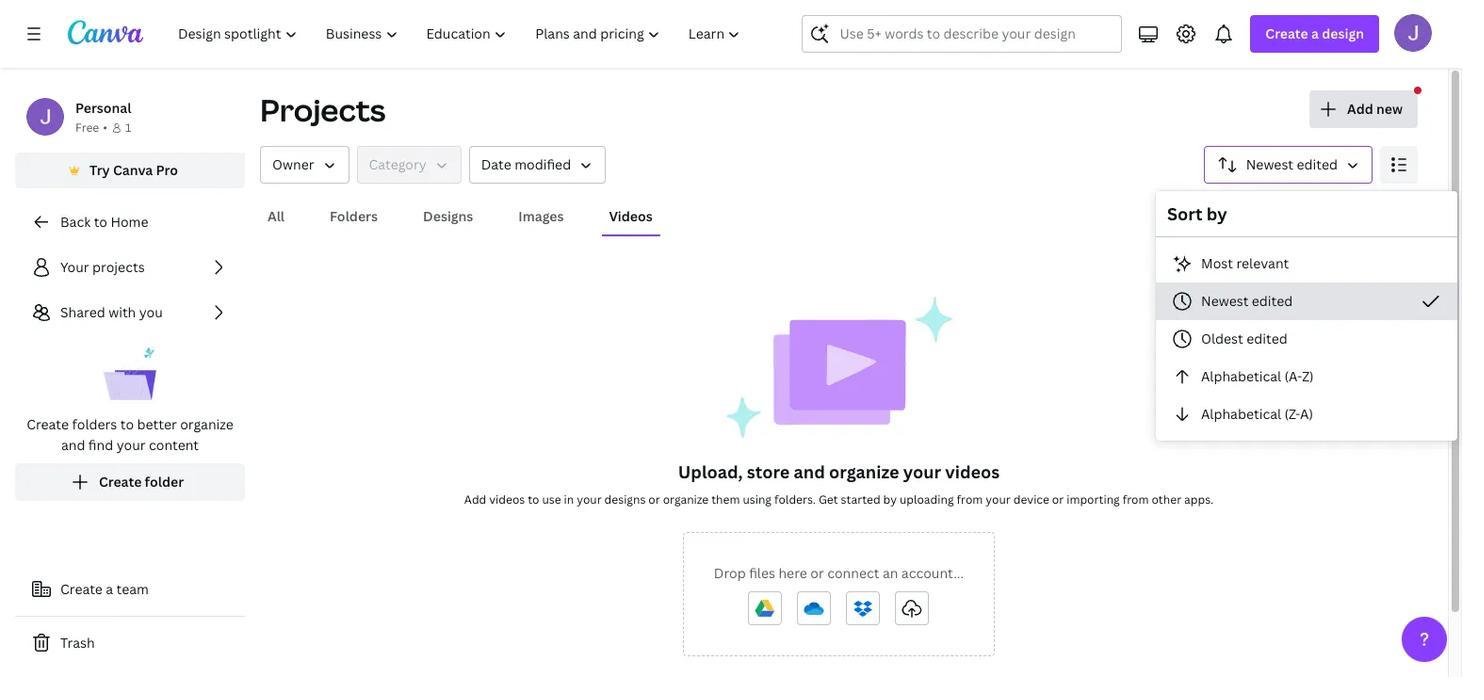 Task type: describe. For each thing, give the bounding box(es) containing it.
modified
[[515, 155, 571, 173]]

design
[[1322, 24, 1364, 42]]

your left device
[[986, 492, 1011, 508]]

1
[[125, 120, 131, 136]]

your up uploading
[[903, 461, 941, 483]]

videos button
[[602, 199, 660, 235]]

team
[[116, 580, 149, 598]]

2 horizontal spatial or
[[1052, 492, 1064, 508]]

(a-
[[1285, 367, 1302, 385]]

and inside upload, store and organize your videos add videos to use in your designs or organize them using folders. get started by uploading from your device or importing from other apps.
[[794, 461, 825, 483]]

you
[[139, 303, 163, 321]]

images button
[[511, 199, 571, 235]]

organize inside create folders to better organize and find your content
[[180, 416, 234, 433]]

alphabetical (a-z) button
[[1156, 358, 1458, 396]]

create folders to better organize and find your content
[[27, 416, 234, 454]]

newest edited button
[[1156, 283, 1458, 320]]

account...
[[902, 564, 964, 582]]

folders.
[[774, 492, 816, 508]]

owner
[[272, 155, 314, 173]]

drop files here or connect an account...
[[714, 564, 964, 582]]

started
[[841, 492, 881, 508]]

alphabetical for alphabetical (a-z)
[[1201, 367, 1282, 385]]

0 horizontal spatial videos
[[489, 492, 525, 508]]

most relevant button
[[1156, 245, 1458, 283]]

sort by
[[1167, 203, 1227, 225]]

Category button
[[357, 146, 461, 184]]

importing
[[1067, 492, 1120, 508]]

add inside dropdown button
[[1347, 100, 1374, 118]]

upload, store and organize your videos add videos to use in your designs or organize them using folders. get started by uploading from your device or importing from other apps.
[[464, 461, 1214, 508]]

projects
[[92, 258, 145, 276]]

get
[[819, 492, 838, 508]]

connect
[[827, 564, 880, 582]]

new
[[1377, 100, 1403, 118]]

category
[[369, 155, 427, 173]]

2 from from the left
[[1123, 492, 1149, 508]]

create a team button
[[15, 571, 245, 609]]

uploading
[[900, 492, 954, 508]]

create a design
[[1266, 24, 1364, 42]]

0 horizontal spatial or
[[649, 492, 660, 508]]

them
[[712, 492, 740, 508]]

images
[[519, 207, 564, 225]]

z)
[[1302, 367, 1314, 385]]

oldest edited option
[[1156, 320, 1458, 358]]

free
[[75, 120, 99, 136]]

better
[[137, 416, 177, 433]]

with
[[108, 303, 136, 321]]

newest inside 'option'
[[1201, 292, 1249, 310]]

create for create folder
[[99, 473, 142, 491]]

sort by list box
[[1156, 245, 1458, 433]]

by inside upload, store and organize your videos add videos to use in your designs or organize them using folders. get started by uploading from your device or importing from other apps.
[[883, 492, 897, 508]]

newest edited option
[[1156, 283, 1458, 320]]

using
[[743, 492, 772, 508]]

folders button
[[322, 199, 385, 235]]

add new
[[1347, 100, 1403, 118]]

1 horizontal spatial by
[[1207, 203, 1227, 225]]

list containing your projects
[[15, 249, 245, 501]]

here
[[779, 564, 807, 582]]

an
[[883, 564, 898, 582]]

apps.
[[1184, 492, 1214, 508]]

try canva pro
[[90, 161, 178, 179]]

back
[[60, 213, 91, 231]]

back to home link
[[15, 204, 245, 241]]

designs
[[423, 207, 473, 225]]

0 vertical spatial newest
[[1246, 155, 1294, 173]]

upload,
[[678, 461, 743, 483]]

store
[[747, 461, 790, 483]]

device
[[1014, 492, 1050, 508]]

add inside upload, store and organize your videos add videos to use in your designs or organize them using folders. get started by uploading from your device or importing from other apps.
[[464, 492, 486, 508]]

canva
[[113, 161, 153, 179]]

edited for oldest edited option on the right
[[1247, 330, 1288, 348]]

projects
[[260, 90, 386, 130]]

1 horizontal spatial videos
[[945, 461, 1000, 483]]

content
[[149, 436, 199, 454]]

date
[[481, 155, 511, 173]]

Date modified button
[[469, 146, 606, 184]]



Task type: vqa. For each thing, say whether or not it's contained in the screenshot.
color button
no



Task type: locate. For each thing, give the bounding box(es) containing it.
create inside button
[[99, 473, 142, 491]]

create inside create folders to better organize and find your content
[[27, 416, 69, 433]]

to
[[94, 213, 107, 231], [120, 416, 134, 433], [528, 492, 539, 508]]

•
[[103, 120, 107, 136]]

1 vertical spatial newest edited
[[1201, 292, 1293, 310]]

2 horizontal spatial organize
[[829, 461, 899, 483]]

a left team
[[106, 580, 113, 598]]

trash link
[[15, 625, 245, 662]]

1 vertical spatial edited
[[1252, 292, 1293, 310]]

None search field
[[802, 15, 1123, 53]]

1 horizontal spatial and
[[794, 461, 825, 483]]

Search search field
[[840, 16, 1085, 52]]

use
[[542, 492, 561, 508]]

create for create a team
[[60, 580, 103, 598]]

alphabetical (z-a)
[[1201, 405, 1313, 423]]

back to home
[[60, 213, 148, 231]]

list
[[15, 249, 245, 501]]

personal
[[75, 99, 131, 117]]

other
[[1152, 492, 1182, 508]]

2 vertical spatial to
[[528, 492, 539, 508]]

2 vertical spatial organize
[[663, 492, 709, 508]]

0 horizontal spatial by
[[883, 492, 897, 508]]

newest edited
[[1246, 155, 1338, 173], [1201, 292, 1293, 310]]

try canva pro button
[[15, 153, 245, 188]]

to inside create folders to better organize and find your content
[[120, 416, 134, 433]]

add left new
[[1347, 100, 1374, 118]]

videos up uploading
[[945, 461, 1000, 483]]

1 vertical spatial add
[[464, 492, 486, 508]]

alphabetical
[[1201, 367, 1282, 385], [1201, 405, 1282, 423]]

free •
[[75, 120, 107, 136]]

alphabetical (z-a) option
[[1156, 396, 1458, 433]]

videos
[[945, 461, 1000, 483], [489, 492, 525, 508]]

newest edited inside 'option'
[[1201, 292, 1293, 310]]

alphabetical for alphabetical (z-a)
[[1201, 405, 1282, 423]]

create for create a design
[[1266, 24, 1309, 42]]

your inside create folders to better organize and find your content
[[117, 436, 146, 454]]

most relevant option
[[1156, 245, 1458, 283]]

create left design
[[1266, 24, 1309, 42]]

organize down upload,
[[663, 492, 709, 508]]

and inside create folders to better organize and find your content
[[61, 436, 85, 454]]

and up folders.
[[794, 461, 825, 483]]

1 vertical spatial newest
[[1201, 292, 1249, 310]]

edited down relevant
[[1252, 292, 1293, 310]]

a inside dropdown button
[[1312, 24, 1319, 42]]

and
[[61, 436, 85, 454], [794, 461, 825, 483]]

create folder button
[[15, 464, 245, 501]]

a left design
[[1312, 24, 1319, 42]]

0 vertical spatial add
[[1347, 100, 1374, 118]]

edited up alphabetical (a-z) on the bottom of the page
[[1247, 330, 1288, 348]]

newest edited down most relevant
[[1201, 292, 1293, 310]]

trash
[[60, 634, 95, 652]]

or right here
[[811, 564, 824, 582]]

0 vertical spatial edited
[[1297, 155, 1338, 173]]

in
[[564, 492, 574, 508]]

pro
[[156, 161, 178, 179]]

files
[[749, 564, 775, 582]]

edited
[[1297, 155, 1338, 173], [1252, 292, 1293, 310], [1247, 330, 1288, 348]]

a inside button
[[106, 580, 113, 598]]

relevant
[[1237, 254, 1289, 272]]

create a team
[[60, 580, 149, 598]]

add left use
[[464, 492, 486, 508]]

0 vertical spatial by
[[1207, 203, 1227, 225]]

folders
[[72, 416, 117, 433]]

add
[[1347, 100, 1374, 118], [464, 492, 486, 508]]

alphabetical inside "button"
[[1201, 367, 1282, 385]]

create inside button
[[60, 580, 103, 598]]

shared with you
[[60, 303, 163, 321]]

folder
[[145, 473, 184, 491]]

alphabetical down oldest edited
[[1201, 367, 1282, 385]]

your projects
[[60, 258, 145, 276]]

add new button
[[1310, 90, 1418, 128]]

to inside upload, store and organize your videos add videos to use in your designs or organize them using folders. get started by uploading from your device or importing from other apps.
[[528, 492, 539, 508]]

shared
[[60, 303, 105, 321]]

shared with you link
[[15, 294, 245, 332]]

create for create folders to better organize and find your content
[[27, 416, 69, 433]]

your right in
[[577, 492, 602, 508]]

home
[[111, 213, 148, 231]]

or right designs
[[649, 492, 660, 508]]

0 vertical spatial a
[[1312, 24, 1319, 42]]

and left the find
[[61, 436, 85, 454]]

to left use
[[528, 492, 539, 508]]

try
[[90, 161, 110, 179]]

your
[[60, 258, 89, 276]]

0 vertical spatial and
[[61, 436, 85, 454]]

alphabetical (a-z)
[[1201, 367, 1314, 385]]

(z-
[[1285, 405, 1300, 423]]

2 horizontal spatial to
[[528, 492, 539, 508]]

newest
[[1246, 155, 1294, 173], [1201, 292, 1249, 310]]

find
[[88, 436, 113, 454]]

all
[[268, 207, 285, 225]]

alphabetical (z-a) button
[[1156, 396, 1458, 433]]

1 horizontal spatial add
[[1347, 100, 1374, 118]]

create left team
[[60, 580, 103, 598]]

1 vertical spatial by
[[883, 492, 897, 508]]

1 alphabetical from the top
[[1201, 367, 1282, 385]]

Sort by button
[[1204, 146, 1373, 184]]

a for team
[[106, 580, 113, 598]]

oldest edited button
[[1156, 320, 1458, 358]]

from
[[957, 492, 983, 508], [1123, 492, 1149, 508]]

most relevant
[[1201, 254, 1289, 272]]

videos left use
[[489, 492, 525, 508]]

Owner button
[[260, 146, 349, 184]]

your
[[117, 436, 146, 454], [903, 461, 941, 483], [577, 492, 602, 508], [986, 492, 1011, 508]]

your projects link
[[15, 249, 245, 286]]

by right the sort
[[1207, 203, 1227, 225]]

create
[[1266, 24, 1309, 42], [27, 416, 69, 433], [99, 473, 142, 491], [60, 580, 103, 598]]

0 vertical spatial to
[[94, 213, 107, 231]]

from left other
[[1123, 492, 1149, 508]]

a for design
[[1312, 24, 1319, 42]]

0 vertical spatial newest edited
[[1246, 155, 1338, 173]]

2 vertical spatial edited
[[1247, 330, 1288, 348]]

create folder
[[99, 473, 184, 491]]

sort
[[1167, 203, 1203, 225]]

folders
[[330, 207, 378, 225]]

create a design button
[[1251, 15, 1379, 53]]

create down the find
[[99, 473, 142, 491]]

1 horizontal spatial to
[[120, 416, 134, 433]]

0 horizontal spatial and
[[61, 436, 85, 454]]

0 horizontal spatial organize
[[180, 416, 234, 433]]

all button
[[260, 199, 292, 235]]

0 vertical spatial videos
[[945, 461, 1000, 483]]

by
[[1207, 203, 1227, 225], [883, 492, 897, 508]]

edited for newest edited 'option'
[[1252, 292, 1293, 310]]

top level navigation element
[[166, 15, 757, 53]]

designs
[[605, 492, 646, 508]]

to right back
[[94, 213, 107, 231]]

0 horizontal spatial a
[[106, 580, 113, 598]]

1 vertical spatial to
[[120, 416, 134, 433]]

alphabetical (a-z) option
[[1156, 358, 1458, 396]]

oldest edited
[[1201, 330, 1288, 348]]

or
[[649, 492, 660, 508], [1052, 492, 1064, 508], [811, 564, 824, 582]]

0 vertical spatial alphabetical
[[1201, 367, 1282, 385]]

1 vertical spatial organize
[[829, 461, 899, 483]]

designs button
[[416, 199, 481, 235]]

0 vertical spatial organize
[[180, 416, 234, 433]]

1 vertical spatial and
[[794, 461, 825, 483]]

1 horizontal spatial organize
[[663, 492, 709, 508]]

1 vertical spatial alphabetical
[[1201, 405, 1282, 423]]

your right the find
[[117, 436, 146, 454]]

organize up 'started'
[[829, 461, 899, 483]]

1 horizontal spatial from
[[1123, 492, 1149, 508]]

videos
[[609, 207, 653, 225]]

0 horizontal spatial from
[[957, 492, 983, 508]]

jacob simon image
[[1395, 14, 1432, 52]]

to left better
[[120, 416, 134, 433]]

1 horizontal spatial a
[[1312, 24, 1319, 42]]

organize up content
[[180, 416, 234, 433]]

drop
[[714, 564, 746, 582]]

0 horizontal spatial to
[[94, 213, 107, 231]]

oldest
[[1201, 330, 1244, 348]]

date modified
[[481, 155, 571, 173]]

by right 'started'
[[883, 492, 897, 508]]

alphabetical inside button
[[1201, 405, 1282, 423]]

1 vertical spatial videos
[[489, 492, 525, 508]]

most
[[1201, 254, 1233, 272]]

1 horizontal spatial or
[[811, 564, 824, 582]]

from right uploading
[[957, 492, 983, 508]]

a
[[1312, 24, 1319, 42], [106, 580, 113, 598]]

edited down 'add new' dropdown button
[[1297, 155, 1338, 173]]

create inside dropdown button
[[1266, 24, 1309, 42]]

edited inside option
[[1247, 330, 1288, 348]]

1 from from the left
[[957, 492, 983, 508]]

1 vertical spatial a
[[106, 580, 113, 598]]

0 horizontal spatial add
[[464, 492, 486, 508]]

2 alphabetical from the top
[[1201, 405, 1282, 423]]

or right device
[[1052, 492, 1064, 508]]

edited inside 'option'
[[1252, 292, 1293, 310]]

newest edited down 'add new' dropdown button
[[1246, 155, 1338, 173]]

a)
[[1300, 405, 1313, 423]]

create left folders
[[27, 416, 69, 433]]

alphabetical down alphabetical (a-z) on the bottom of the page
[[1201, 405, 1282, 423]]



